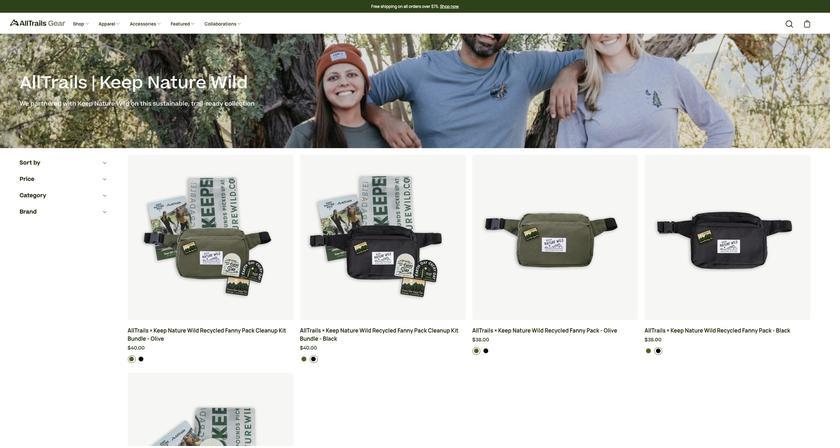 Task type: locate. For each thing, give the bounding box(es) containing it.
shop
[[440, 3, 450, 9], [73, 21, 85, 27]]

by
[[34, 159, 40, 167]]

free shipping on all orders over $75. shop now
[[372, 3, 459, 9]]

1 horizontal spatial olive
[[604, 328, 618, 335]]

wild for alltrails × keep nature wild recycled fanny pack - black $38.00
[[705, 328, 717, 335]]

0 horizontal spatial toggle plus image
[[85, 22, 89, 26]]

toggle plus image
[[85, 22, 89, 26], [116, 22, 120, 26], [237, 22, 241, 26]]

we
[[20, 100, 29, 108]]

0 horizontal spatial olive radio
[[128, 356, 136, 363]]

1 horizontal spatial $38.00
[[645, 337, 662, 344]]

collaborations link
[[200, 16, 246, 32]]

keep for alltrails × keep nature wild recycled fanny pack cleanup kit bundle - olive $40.00
[[154, 328, 167, 335]]

1 horizontal spatial black radio
[[655, 348, 663, 355]]

$40.00 for alltrails × keep nature wild recycled fanny pack cleanup kit bundle - black
[[300, 345, 317, 352]]

black image for alltrails × keep nature wild recycled fanny pack cleanup kit bundle - black
[[311, 357, 316, 362]]

2 olive image from the left
[[302, 357, 307, 362]]

-
[[601, 328, 603, 335], [773, 328, 776, 335], [147, 336, 150, 343], [320, 336, 322, 343]]

recycled for alltrails × keep nature wild recycled fanny pack cleanup kit bundle - olive
[[200, 328, 224, 335]]

1 toggle plus image from the left
[[85, 22, 89, 26]]

nature inside alltrails × keep nature wild recycled fanny pack - black $38.00
[[686, 328, 704, 335]]

$38.00 inside alltrails × keep nature wild recycled fanny pack - black $38.00
[[645, 337, 662, 344]]

1 kit from the left
[[279, 328, 286, 335]]

2 $40.00 from the left
[[300, 345, 317, 352]]

olive image
[[474, 349, 479, 354], [647, 349, 652, 354]]

- inside "alltrails × keep nature wild recycled fanny pack cleanup kit bundle - black $40.00"
[[320, 336, 322, 343]]

sustainable,
[[153, 100, 190, 108]]

alltrails
[[20, 71, 88, 95], [128, 328, 149, 335], [300, 328, 321, 335], [473, 328, 494, 335], [645, 328, 666, 335]]

0 horizontal spatial black
[[323, 336, 337, 343]]

alltrails × keep nature wild recycled fanny pack cleanup kit bundle - olive $40.00
[[128, 328, 286, 352]]

0 vertical spatial on
[[398, 3, 403, 9]]

1 $40.00 from the left
[[128, 345, 145, 352]]

Black radio
[[483, 348, 490, 355], [138, 356, 145, 363]]

nature inside "alltrails × keep nature wild recycled fanny pack cleanup kit bundle - black $40.00"
[[341, 328, 359, 335]]

nature
[[148, 71, 207, 95], [94, 100, 115, 108], [168, 328, 186, 335], [341, 328, 359, 335], [513, 328, 531, 335], [686, 328, 704, 335]]

toggle plus image inside accessories link
[[157, 22, 161, 26]]

toggle plus image for featured
[[191, 22, 195, 26]]

on left all
[[398, 3, 403, 9]]

black
[[777, 328, 791, 335], [323, 336, 337, 343]]

2 bundle from the left
[[300, 336, 319, 343]]

3 pack from the left
[[587, 328, 600, 335]]

$40.00
[[128, 345, 145, 352], [300, 345, 317, 352]]

sort by
[[20, 159, 40, 167]]

olive image
[[129, 357, 134, 362], [302, 357, 307, 362]]

black radio for $38.00
[[655, 348, 663, 355]]

1 $40.00 link from the left
[[128, 345, 294, 353]]

on
[[398, 3, 403, 9], [131, 100, 139, 108]]

1 olive image from the left
[[474, 349, 479, 354]]

wild inside alltrails × keep nature wild recycled fanny pack cleanup kit bundle - olive $40.00
[[187, 328, 199, 335]]

fanny
[[225, 328, 241, 335], [398, 328, 414, 335], [570, 328, 586, 335], [743, 328, 759, 335]]

accessories link
[[125, 16, 166, 32]]

2 olive image from the left
[[647, 349, 652, 354]]

2 cleanup from the left
[[428, 328, 450, 335]]

keep inside alltrails × keep nature wild recycled fanny pack cleanup kit bundle - olive $40.00
[[154, 328, 167, 335]]

0 horizontal spatial olive
[[151, 336, 164, 343]]

fanny inside alltrails × keep nature wild recycled fanny pack cleanup kit bundle - olive $40.00
[[225, 328, 241, 335]]

option group down alltrails × keep nature wild recycled fanny pack - black $38.00
[[645, 348, 811, 355]]

0 vertical spatial black radio
[[655, 348, 663, 355]]

Olive radio
[[473, 348, 481, 355], [128, 356, 136, 363], [300, 356, 308, 363]]

alltrails for alltrails × keep nature wild recycled fanny pack cleanup kit bundle - olive $40.00
[[128, 328, 149, 335]]

1 $38.00 link from the left
[[473, 337, 639, 344]]

alltrails × keep nature wild recycled fanny pack cleanup kit bundle - olive link
[[128, 327, 294, 344]]

0 horizontal spatial black radio
[[310, 356, 318, 363]]

1 horizontal spatial bundle
[[300, 336, 319, 343]]

$38.00 link
[[473, 337, 639, 344], [645, 337, 811, 344]]

2 toggle plus image from the left
[[191, 22, 195, 26]]

recycled inside "alltrails × keep nature wild recycled fanny pack cleanup kit bundle - black $40.00"
[[373, 328, 397, 335]]

1 olive image from the left
[[129, 357, 134, 362]]

Black radio
[[655, 348, 663, 355], [310, 356, 318, 363]]

alltrails × keep nature wild recycled fanny pack - olive $38.00
[[473, 328, 618, 344]]

free
[[372, 3, 380, 9]]

kit for alltrails × keep nature wild recycled fanny pack cleanup kit bundle - black
[[452, 328, 459, 335]]

$40.00 inside "alltrails × keep nature wild recycled fanny pack cleanup kit bundle - black $40.00"
[[300, 345, 317, 352]]

shop now link
[[440, 3, 459, 9]]

sort by button
[[20, 155, 108, 171]]

olive radio for alltrails × keep nature wild recycled fanny pack - olive
[[473, 348, 481, 355]]

$40.00 link down alltrails × keep nature wild recycled fanny pack cleanup kit bundle - black link
[[300, 345, 466, 353]]

$40.00 link down 'alltrails × keep nature wild recycled fanny pack cleanup kit bundle - olive' link
[[128, 345, 294, 353]]

0 horizontal spatial shop
[[73, 21, 85, 27]]

alltrails for alltrails × keep nature wild recycled fanny pack - black $38.00
[[645, 328, 666, 335]]

1 horizontal spatial shop
[[440, 3, 450, 9]]

4 pack from the left
[[760, 328, 772, 335]]

keep
[[100, 71, 143, 95], [78, 100, 93, 108], [154, 328, 167, 335], [326, 328, 339, 335], [499, 328, 512, 335], [671, 328, 684, 335]]

fanny inside "alltrails × keep nature wild recycled fanny pack cleanup kit bundle - black $40.00"
[[398, 328, 414, 335]]

4 fanny from the left
[[743, 328, 759, 335]]

black radio for bundle
[[138, 356, 145, 363]]

0 horizontal spatial olive image
[[129, 357, 134, 362]]

$38.00 inside alltrails × keep nature wild recycled fanny pack - olive $38.00
[[473, 337, 490, 344]]

0 vertical spatial black radio
[[483, 348, 490, 355]]

pack
[[242, 328, 255, 335], [415, 328, 427, 335], [587, 328, 600, 335], [760, 328, 772, 335]]

3 recycled from the left
[[545, 328, 569, 335]]

toggle plus image left collaborations at the left top of the page
[[191, 22, 195, 26]]

alltrails × keep nature wild recycled fanny pack - black $38.00
[[645, 328, 791, 344]]

1 horizontal spatial black image
[[311, 357, 316, 362]]

0 vertical spatial olive
[[604, 328, 618, 335]]

cleanup
[[256, 328, 278, 335], [428, 328, 450, 335]]

0 horizontal spatial $40.00
[[128, 345, 145, 352]]

pack for alltrails × keep nature wild recycled fanny pack cleanup kit bundle - black
[[415, 328, 427, 335]]

pack for alltrails × keep nature wild recycled fanny pack - olive
[[587, 328, 600, 335]]

0 horizontal spatial black radio
[[138, 356, 145, 363]]

2 horizontal spatial black image
[[484, 349, 489, 354]]

toggle plus image inside 'featured' link
[[191, 22, 195, 26]]

0 horizontal spatial on
[[131, 100, 139, 108]]

2 recycled from the left
[[373, 328, 397, 335]]

$40.00 link for olive
[[128, 345, 294, 353]]

all
[[404, 3, 408, 9]]

0 horizontal spatial black image
[[139, 357, 144, 362]]

0 horizontal spatial bundle
[[128, 336, 146, 343]]

4 recycled from the left
[[718, 328, 742, 335]]

nature for alltrails × keep nature wild recycled fanny pack cleanup kit bundle - olive $40.00
[[168, 328, 186, 335]]

0 horizontal spatial $38.00 link
[[473, 337, 639, 344]]

alltrails for alltrails | keep nature wild
[[20, 71, 88, 95]]

keep for alltrails × keep nature wild recycled fanny pack cleanup kit bundle - black $40.00
[[326, 328, 339, 335]]

alltrails inside alltrails × keep nature wild recycled fanny pack - olive $38.00
[[473, 328, 494, 335]]

black image for alltrails × keep nature wild recycled fanny pack cleanup kit bundle - olive
[[139, 357, 144, 362]]

fanny inside alltrails × keep nature wild recycled fanny pack - black $38.00
[[743, 328, 759, 335]]

recycled
[[200, 328, 224, 335], [373, 328, 397, 335], [545, 328, 569, 335], [718, 328, 742, 335]]

keep for alltrails | keep nature wild
[[100, 71, 143, 95]]

wild
[[211, 71, 248, 95], [117, 100, 130, 108], [187, 328, 199, 335], [360, 328, 372, 335], [532, 328, 544, 335], [705, 328, 717, 335]]

recycled inside alltrails × keep nature wild recycled fanny pack cleanup kit bundle - olive $40.00
[[200, 328, 224, 335]]

1 toggle plus image from the left
[[157, 22, 161, 26]]

toggle plus image
[[157, 22, 161, 26], [191, 22, 195, 26]]

3 fanny from the left
[[570, 328, 586, 335]]

1 horizontal spatial olive radio
[[300, 356, 308, 363]]

kit inside "alltrails × keep nature wild recycled fanny pack cleanup kit bundle - black $40.00"
[[452, 328, 459, 335]]

$38.00 link down 'alltrails × keep nature wild recycled fanny pack - olive' link
[[473, 337, 639, 344]]

price button
[[20, 171, 108, 188]]

2 horizontal spatial toggle plus image
[[237, 22, 241, 26]]

× inside "alltrails × keep nature wild recycled fanny pack cleanup kit bundle - black $40.00"
[[322, 328, 325, 335]]

1 vertical spatial black radio
[[310, 356, 318, 363]]

keep inside alltrails × keep nature wild recycled fanny pack - olive $38.00
[[499, 328, 512, 335]]

bundle for alltrails × keep nature wild recycled fanny pack cleanup kit bundle - black
[[300, 336, 319, 343]]

fanny inside alltrails × keep nature wild recycled fanny pack - olive $38.00
[[570, 328, 586, 335]]

olive image inside radio
[[647, 349, 652, 354]]

× inside alltrails × keep nature wild recycled fanny pack - olive $38.00
[[495, 328, 498, 335]]

1 horizontal spatial cleanup
[[428, 328, 450, 335]]

black image
[[484, 349, 489, 354], [139, 357, 144, 362], [311, 357, 316, 362]]

nature for alltrails × keep nature wild recycled fanny pack cleanup kit bundle - black $40.00
[[341, 328, 359, 335]]

black image inside option
[[311, 357, 316, 362]]

1 horizontal spatial $40.00
[[300, 345, 317, 352]]

toggle plus image inside apparel link
[[116, 22, 120, 26]]

0 horizontal spatial $38.00
[[473, 337, 490, 344]]

1 × from the left
[[150, 328, 153, 335]]

fanny for alltrails × keep nature wild recycled fanny pack - black
[[743, 328, 759, 335]]

alltrails inside alltrails × keep nature wild recycled fanny pack - black $38.00
[[645, 328, 666, 335]]

olive
[[604, 328, 618, 335], [151, 336, 164, 343]]

1 horizontal spatial olive image
[[302, 357, 307, 362]]

cleanup inside alltrails × keep nature wild recycled fanny pack cleanup kit bundle - olive $40.00
[[256, 328, 278, 335]]

0 horizontal spatial toggle plus image
[[157, 22, 161, 26]]

2 toggle plus image from the left
[[116, 22, 120, 26]]

3 toggle plus image from the left
[[237, 22, 241, 26]]

wild for alltrails × keep nature wild recycled fanny pack - olive $38.00
[[532, 328, 544, 335]]

1 horizontal spatial toggle plus image
[[191, 22, 195, 26]]

1 horizontal spatial $38.00 link
[[645, 337, 811, 344]]

toggle plus image inside collaborations link
[[237, 22, 241, 26]]

black image for alltrails × keep nature wild recycled fanny pack - olive
[[484, 349, 489, 354]]

nature inside alltrails × keep nature wild recycled fanny pack cleanup kit bundle - olive $40.00
[[168, 328, 186, 335]]

shop left apparel
[[73, 21, 85, 27]]

option group
[[473, 348, 639, 355], [645, 348, 811, 355], [128, 356, 294, 363], [300, 356, 466, 363]]

×
[[150, 328, 153, 335], [322, 328, 325, 335], [495, 328, 498, 335], [667, 328, 670, 335]]

cleanup inside "alltrails × keep nature wild recycled fanny pack cleanup kit bundle - black $40.00"
[[428, 328, 450, 335]]

pack inside alltrails × keep nature wild recycled fanny pack - black $38.00
[[760, 328, 772, 335]]

kit
[[279, 328, 286, 335], [452, 328, 459, 335]]

pack inside alltrails × keep nature wild recycled fanny pack - olive $38.00
[[587, 328, 600, 335]]

$38.00 for alltrails × keep nature wild recycled fanny pack - olive
[[473, 337, 490, 344]]

$38.00 link for black
[[645, 337, 811, 344]]

toggle plus image left featured
[[157, 22, 161, 26]]

bundle inside alltrails × keep nature wild recycled fanny pack cleanup kit bundle - olive $40.00
[[128, 336, 146, 343]]

1 recycled from the left
[[200, 328, 224, 335]]

olive image for alltrails × keep nature wild recycled fanny pack cleanup kit bundle - black
[[302, 357, 307, 362]]

keep for alltrails × keep nature wild recycled fanny pack - olive $38.00
[[499, 328, 512, 335]]

0 horizontal spatial olive image
[[474, 349, 479, 354]]

× for alltrails × keep nature wild recycled fanny pack - olive
[[495, 328, 498, 335]]

featured link
[[166, 16, 200, 32]]

category button
[[20, 188, 108, 204]]

1 horizontal spatial toggle plus image
[[116, 22, 120, 26]]

0 horizontal spatial cleanup
[[256, 328, 278, 335]]

apparel link
[[94, 16, 125, 32]]

|
[[92, 71, 95, 95]]

1 vertical spatial shop
[[73, 21, 85, 27]]

option group down alltrails × keep nature wild recycled fanny pack - olive $38.00
[[473, 348, 639, 355]]

1 cleanup from the left
[[256, 328, 278, 335]]

1 vertical spatial olive
[[151, 336, 164, 343]]

2 $38.00 from the left
[[645, 337, 662, 344]]

1 horizontal spatial black radio
[[483, 348, 490, 355]]

pack inside alltrails × keep nature wild recycled fanny pack cleanup kit bundle - olive $40.00
[[242, 328, 255, 335]]

alltrails × keep nature wild recycled fanny pack - black link
[[645, 327, 811, 335]]

3 × from the left
[[495, 328, 498, 335]]

recycled inside alltrails × keep nature wild recycled fanny pack - black $38.00
[[718, 328, 742, 335]]

2 fanny from the left
[[398, 328, 414, 335]]

on left this at the left of the page
[[131, 100, 139, 108]]

2 kit from the left
[[452, 328, 459, 335]]

0 horizontal spatial kit
[[279, 328, 286, 335]]

1 pack from the left
[[242, 328, 255, 335]]

1 bundle from the left
[[128, 336, 146, 343]]

featured
[[171, 21, 191, 27]]

toggle plus image inside shop link
[[85, 22, 89, 26]]

1 vertical spatial black
[[323, 336, 337, 343]]

kit inside alltrails × keep nature wild recycled fanny pack cleanup kit bundle - olive $40.00
[[279, 328, 286, 335]]

2 pack from the left
[[415, 328, 427, 335]]

1 fanny from the left
[[225, 328, 241, 335]]

recycled inside alltrails × keep nature wild recycled fanny pack - olive $38.00
[[545, 328, 569, 335]]

cleanup for alltrails × keep nature wild recycled fanny pack cleanup kit bundle - black
[[428, 328, 450, 335]]

we partnered with keep nature wild on this sustainable, trail-ready collection
[[20, 100, 255, 108]]

now
[[451, 3, 459, 9]]

wild inside "alltrails × keep nature wild recycled fanny pack cleanup kit bundle - black $40.00"
[[360, 328, 372, 335]]

$40.00 link for black
[[300, 345, 466, 353]]

$40.00 inside alltrails × keep nature wild recycled fanny pack cleanup kit bundle - olive $40.00
[[128, 345, 145, 352]]

alltrails inside "alltrails × keep nature wild recycled fanny pack cleanup kit bundle - black $40.00"
[[300, 328, 321, 335]]

nature for alltrails | keep nature wild
[[148, 71, 207, 95]]

fanny for alltrails × keep nature wild recycled fanny pack cleanup kit bundle - black
[[398, 328, 414, 335]]

alltrails inside alltrails × keep nature wild recycled fanny pack cleanup kit bundle - olive $40.00
[[128, 328, 149, 335]]

shop right '$75.'
[[440, 3, 450, 9]]

toggle plus image for collaborations
[[237, 22, 241, 26]]

× inside alltrails × keep nature wild recycled fanny pack - black $38.00
[[667, 328, 670, 335]]

1 horizontal spatial olive image
[[647, 349, 652, 354]]

- inside alltrails × keep nature wild recycled fanny pack - olive $38.00
[[601, 328, 603, 335]]

bundle
[[128, 336, 146, 343], [300, 336, 319, 343]]

2 horizontal spatial olive radio
[[473, 348, 481, 355]]

4 × from the left
[[667, 328, 670, 335]]

price
[[20, 175, 34, 183]]

2 $38.00 link from the left
[[645, 337, 811, 344]]

black inside alltrails × keep nature wild recycled fanny pack - black $38.00
[[777, 328, 791, 335]]

black radio for $38.00
[[483, 348, 490, 355]]

keep inside alltrails × keep nature wild recycled fanny pack - black $38.00
[[671, 328, 684, 335]]

pack for alltrails × keep nature wild recycled fanny pack cleanup kit bundle - olive
[[242, 328, 255, 335]]

$38.00 link down the alltrails × keep nature wild recycled fanny pack - black "link" at the right bottom of page
[[645, 337, 811, 344]]

2 × from the left
[[322, 328, 325, 335]]

× inside alltrails × keep nature wild recycled fanny pack cleanup kit bundle - olive $40.00
[[150, 328, 153, 335]]

0 horizontal spatial $40.00 link
[[128, 345, 294, 353]]

option group for alltrails × keep nature wild recycled fanny pack - olive
[[473, 348, 639, 355]]

bundle inside "alltrails × keep nature wild recycled fanny pack cleanup kit bundle - black $40.00"
[[300, 336, 319, 343]]

1 horizontal spatial $40.00 link
[[300, 345, 466, 353]]

option group down alltrails × keep nature wild recycled fanny pack cleanup kit bundle - olive $40.00
[[128, 356, 294, 363]]

2 $40.00 link from the left
[[300, 345, 466, 353]]

wild inside alltrails × keep nature wild recycled fanny pack - olive $38.00
[[532, 328, 544, 335]]

recycled for alltrails × keep nature wild recycled fanny pack - olive
[[545, 328, 569, 335]]

1 vertical spatial black radio
[[138, 356, 145, 363]]

wild inside alltrails × keep nature wild recycled fanny pack - black $38.00
[[705, 328, 717, 335]]

pack for alltrails × keep nature wild recycled fanny pack - black
[[760, 328, 772, 335]]

1 horizontal spatial kit
[[452, 328, 459, 335]]

keep inside "alltrails × keep nature wild recycled fanny pack cleanup kit bundle - black $40.00"
[[326, 328, 339, 335]]

partnered
[[31, 100, 61, 108]]

option group down "alltrails × keep nature wild recycled fanny pack cleanup kit bundle - black $40.00"
[[300, 356, 466, 363]]

1 $38.00 from the left
[[473, 337, 490, 344]]

wild for alltrails × keep nature wild recycled fanny pack cleanup kit bundle - black $40.00
[[360, 328, 372, 335]]

0 vertical spatial black
[[777, 328, 791, 335]]

nature inside alltrails × keep nature wild recycled fanny pack - olive $38.00
[[513, 328, 531, 335]]

$38.00
[[473, 337, 490, 344], [645, 337, 662, 344]]

collection
[[225, 100, 255, 108]]

1 horizontal spatial black
[[777, 328, 791, 335]]

pack inside "alltrails × keep nature wild recycled fanny pack cleanup kit bundle - black $40.00"
[[415, 328, 427, 335]]

$40.00 link
[[128, 345, 294, 353], [300, 345, 466, 353]]

$38.00 for alltrails × keep nature wild recycled fanny pack - black
[[645, 337, 662, 344]]



Task type: vqa. For each thing, say whether or not it's contained in the screenshot.
second Cream option
no



Task type: describe. For each thing, give the bounding box(es) containing it.
wild for alltrails | keep nature wild
[[211, 71, 248, 95]]

ready
[[206, 100, 223, 108]]

1 vertical spatial on
[[131, 100, 139, 108]]

cleanup for alltrails × keep nature wild recycled fanny pack cleanup kit bundle - olive
[[256, 328, 278, 335]]

$75.
[[432, 3, 440, 9]]

shop link
[[68, 16, 94, 32]]

$38.00 link for olive
[[473, 337, 639, 344]]

trail-
[[191, 100, 206, 108]]

olive radio for alltrails × keep nature wild recycled fanny pack cleanup kit bundle - black
[[300, 356, 308, 363]]

apparel
[[99, 21, 116, 27]]

olive image for alltrails × keep nature wild recycled fanny pack - olive
[[474, 349, 479, 354]]

option group for alltrails × keep nature wild recycled fanny pack cleanup kit bundle - black
[[300, 356, 466, 363]]

accessories
[[130, 21, 157, 27]]

fanny for alltrails × keep nature wild recycled fanny pack - olive
[[570, 328, 586, 335]]

× for alltrails × keep nature wild recycled fanny pack cleanup kit bundle - black
[[322, 328, 325, 335]]

toggle plus image for accessories
[[157, 22, 161, 26]]

alltrails | keep nature wild
[[20, 71, 248, 95]]

black image
[[656, 349, 661, 354]]

toggle plus image for shop
[[85, 22, 89, 26]]

recycled for alltrails × keep nature wild recycled fanny pack - black
[[718, 328, 742, 335]]

keep for alltrails × keep nature wild recycled fanny pack - black $38.00
[[671, 328, 684, 335]]

olive radio for alltrails × keep nature wild recycled fanny pack cleanup kit bundle - olive
[[128, 356, 136, 363]]

olive inside alltrails × keep nature wild recycled fanny pack - olive $38.00
[[604, 328, 618, 335]]

$40.00 for alltrails × keep nature wild recycled fanny pack cleanup kit bundle - olive
[[128, 345, 145, 352]]

over
[[422, 3, 431, 9]]

olive image for alltrails × keep nature wild recycled fanny pack - black
[[647, 349, 652, 354]]

shipping
[[381, 3, 397, 9]]

option group for alltrails × keep nature wild recycled fanny pack cleanup kit bundle - olive
[[128, 356, 294, 363]]

- inside alltrails × keep nature wild recycled fanny pack cleanup kit bundle - olive $40.00
[[147, 336, 150, 343]]

bundle for alltrails × keep nature wild recycled fanny pack cleanup kit bundle - olive
[[128, 336, 146, 343]]

this
[[140, 100, 152, 108]]

black inside "alltrails × keep nature wild recycled fanny pack cleanup kit bundle - black $40.00"
[[323, 336, 337, 343]]

category
[[20, 192, 46, 200]]

alltrails × keep nature wild recycled fanny pack cleanup kit bundle - black $40.00
[[300, 328, 459, 352]]

olive image for alltrails × keep nature wild recycled fanny pack cleanup kit bundle - olive
[[129, 357, 134, 362]]

alltrails × keep nature wild recycled fanny pack cleanup kit bundle - black link
[[300, 327, 466, 344]]

with
[[63, 100, 76, 108]]

× for alltrails × keep nature wild recycled fanny pack - black
[[667, 328, 670, 335]]

alltrails for alltrails × keep nature wild recycled fanny pack cleanup kit bundle - black $40.00
[[300, 328, 321, 335]]

brand button
[[20, 204, 108, 220]]

- inside alltrails × keep nature wild recycled fanny pack - black $38.00
[[773, 328, 776, 335]]

shop inside shop link
[[73, 21, 85, 27]]

1 horizontal spatial on
[[398, 3, 403, 9]]

wild for alltrails × keep nature wild recycled fanny pack cleanup kit bundle - olive $40.00
[[187, 328, 199, 335]]

orders
[[409, 3, 422, 9]]

0 vertical spatial shop
[[440, 3, 450, 9]]

recycled for alltrails × keep nature wild recycled fanny pack cleanup kit bundle - black
[[373, 328, 397, 335]]

nature for alltrails × keep nature wild recycled fanny pack - olive $38.00
[[513, 328, 531, 335]]

kit for alltrails × keep nature wild recycled fanny pack cleanup kit bundle - olive
[[279, 328, 286, 335]]

× for alltrails × keep nature wild recycled fanny pack cleanup kit bundle - olive
[[150, 328, 153, 335]]

alltrails × keep nature wild recycled fanny pack - olive link
[[473, 327, 639, 335]]

alltrails for alltrails × keep nature wild recycled fanny pack - olive $38.00
[[473, 328, 494, 335]]

fanny for alltrails × keep nature wild recycled fanny pack cleanup kit bundle - olive
[[225, 328, 241, 335]]

nature for alltrails × keep nature wild recycled fanny pack - black $38.00
[[686, 328, 704, 335]]

olive inside alltrails × keep nature wild recycled fanny pack cleanup kit bundle - olive $40.00
[[151, 336, 164, 343]]

sort
[[20, 159, 32, 167]]

collaborations
[[205, 21, 237, 27]]

black radio for bundle
[[310, 356, 318, 363]]

Olive radio
[[645, 348, 653, 355]]

toggle plus image for apparel
[[116, 22, 120, 26]]

brand
[[20, 208, 37, 216]]

option group for alltrails × keep nature wild recycled fanny pack - black
[[645, 348, 811, 355]]



